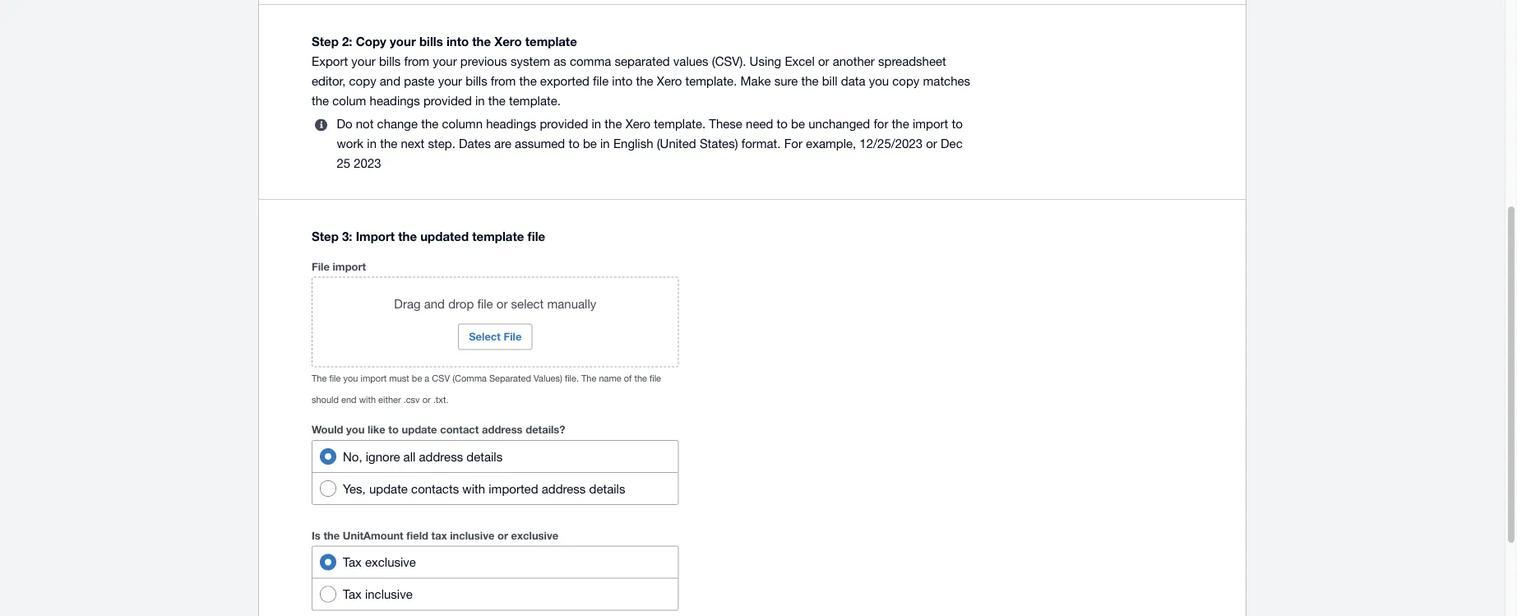 Task type: describe. For each thing, give the bounding box(es) containing it.
of
[[624, 373, 632, 384]]

updated
[[420, 229, 469, 244]]

unitamount
[[343, 529, 404, 542]]

0 horizontal spatial from
[[404, 54, 429, 68]]

2023
[[354, 156, 381, 170]]

name
[[599, 373, 622, 384]]

the inside "the file you import must be a csv (comma separated values) file. the name of the file should end with either .csv or .txt."
[[634, 373, 647, 384]]

separated
[[615, 54, 670, 68]]

tax for tax exclusive
[[343, 555, 362, 570]]

the down "separated"
[[636, 74, 654, 88]]

contacts
[[411, 482, 459, 496]]

field
[[407, 529, 429, 542]]

for
[[874, 116, 889, 131]]

1 vertical spatial import
[[333, 260, 366, 273]]

these
[[709, 116, 743, 131]]

all
[[404, 449, 416, 464]]

column
[[442, 116, 483, 131]]

exclusive inside group
[[365, 555, 416, 570]]

sure
[[774, 74, 798, 88]]

manually
[[547, 297, 596, 311]]

file inside button
[[504, 331, 522, 343]]

yes, update contacts with imported address details
[[343, 482, 625, 496]]

2 copy from the left
[[893, 74, 920, 88]]

step for step 3: import the updated template file
[[312, 229, 339, 244]]

copy
[[356, 34, 386, 49]]

25
[[337, 156, 350, 170]]

to right like
[[388, 424, 399, 436]]

do
[[337, 116, 352, 131]]

1 horizontal spatial address
[[482, 424, 523, 436]]

should
[[312, 394, 339, 405]]

xero inside the do not change the column headings provided in the xero template. these need to be unchanged for the import to work in the next step. dates are assumed to be in english (united states) format. for example, 12/25/2023 or dec 25 2023
[[626, 116, 651, 131]]

export
[[312, 54, 348, 68]]

0 vertical spatial xero
[[494, 34, 522, 49]]

or up the is the unitamount field tax inclusive or exclusive group at the left bottom of page
[[498, 529, 508, 542]]

1 vertical spatial details
[[589, 482, 625, 496]]

another
[[833, 54, 875, 68]]

data
[[841, 74, 866, 88]]

3:
[[342, 229, 352, 244]]

are
[[494, 136, 512, 151]]

provided inside the do not change the column headings provided in the xero template. these need to be unchanged for the import to work in the next step. dates are assumed to be in english (united states) format. for example, 12/25/2023 or dec 25 2023
[[540, 116, 588, 131]]

ignore
[[366, 449, 400, 464]]

is the unitamount field tax inclusive or exclusive group
[[312, 546, 679, 611]]

english
[[613, 136, 653, 151]]

with inside would you like to update contact address details? group
[[462, 482, 485, 496]]

you inside 'step 2: copy your bills into the xero template export your bills from your previous system as comma separated values (csv). using excel or another spreadsheet editor, copy and paste your bills from the exported file into the xero template. make sure the bill data you copy matches the colum headings provided in the template.'
[[869, 74, 889, 88]]

the right for
[[892, 116, 909, 131]]

file import
[[312, 260, 366, 273]]

previous
[[460, 54, 507, 68]]

file up select
[[528, 229, 545, 244]]

step for step 2: copy your bills into the xero template export your bills from your previous system as comma separated values (csv). using excel or another spreadsheet editor, copy and paste your bills from the exported file into the xero template. make sure the bill data you copy matches the colum headings provided in the template.
[[312, 34, 339, 49]]

2 horizontal spatial xero
[[657, 74, 682, 88]]

tax for tax inclusive
[[343, 587, 362, 602]]

file up should
[[329, 373, 341, 384]]

comma
[[570, 54, 611, 68]]

is
[[312, 529, 321, 542]]

0 horizontal spatial file
[[312, 260, 330, 273]]

exported
[[540, 74, 590, 88]]

the down previous
[[488, 93, 506, 108]]

the file you import must be a csv (comma separated values) file. the name of the file should end with either .csv or .txt.
[[312, 373, 661, 405]]

0 horizontal spatial template
[[472, 229, 524, 244]]

step 2: copy your bills into the xero template export your bills from your previous system as comma separated values (csv). using excel or another spreadsheet editor, copy and paste your bills from the exported file into the xero template. make sure the bill data you copy matches the colum headings provided in the template.
[[312, 34, 971, 108]]

end
[[341, 394, 357, 405]]

states)
[[700, 136, 738, 151]]

(united
[[657, 136, 696, 151]]

template inside 'step 2: copy your bills into the xero template export your bills from your previous system as comma separated values (csv). using excel or another spreadsheet editor, copy and paste your bills from the exported file into the xero template. make sure the bill data you copy matches the colum headings provided in the template.'
[[525, 34, 577, 49]]

format.
[[742, 136, 781, 151]]

1 vertical spatial template.
[[509, 93, 561, 108]]

0 vertical spatial inclusive
[[450, 529, 495, 542]]

system
[[511, 54, 550, 68]]

drag and drop file or select manually
[[394, 297, 596, 311]]

2:
[[342, 34, 352, 49]]

for
[[784, 136, 803, 151]]

dates
[[459, 136, 491, 151]]

2 the from the left
[[582, 373, 597, 384]]

your right the copy
[[390, 34, 416, 49]]

be inside "the file you import must be a csv (comma separated values) file. the name of the file should end with either .csv or .txt."
[[412, 373, 422, 384]]

bill
[[822, 74, 838, 88]]

values
[[673, 54, 709, 68]]

file.
[[565, 373, 579, 384]]

import inside the do not change the column headings provided in the xero template. these need to be unchanged for the import to work in the next step. dates are assumed to be in english (united states) format. for example, 12/25/2023 or dec 25 2023
[[913, 116, 949, 131]]

12/25/2023
[[860, 136, 923, 151]]

change
[[377, 116, 418, 131]]

1 horizontal spatial from
[[491, 74, 516, 88]]

1 the from the left
[[312, 373, 327, 384]]

step.
[[428, 136, 456, 151]]

import
[[356, 229, 395, 244]]

the up the english
[[605, 116, 622, 131]]

would
[[312, 424, 343, 436]]

using
[[750, 54, 782, 68]]

the up previous
[[472, 34, 491, 49]]

1 horizontal spatial be
[[583, 136, 597, 151]]

import inside "the file you import must be a csv (comma separated values) file. the name of the file should end with either .csv or .txt."
[[361, 373, 387, 384]]

need
[[746, 116, 773, 131]]

to right need
[[777, 116, 788, 131]]

select file button
[[458, 324, 532, 350]]

0 horizontal spatial into
[[447, 34, 469, 49]]

your down the copy
[[351, 54, 376, 68]]

not
[[356, 116, 374, 131]]

2 vertical spatial you
[[346, 424, 365, 436]]

drop
[[448, 297, 474, 311]]

select file
[[469, 331, 522, 343]]

spreadsheet
[[878, 54, 946, 68]]

excel
[[785, 54, 815, 68]]

headings inside the do not change the column headings provided in the xero template. these need to be unchanged for the import to work in the next step. dates are assumed to be in english (united states) format. for example, 12/25/2023 or dec 25 2023
[[486, 116, 536, 131]]

0 horizontal spatial details
[[467, 449, 503, 464]]

in left the english
[[600, 136, 610, 151]]

as
[[554, 54, 567, 68]]

or inside 'step 2: copy your bills into the xero template export your bills from your previous system as comma separated values (csv). using excel or another spreadsheet editor, copy and paste your bills from the exported file into the xero template. make sure the bill data you copy matches the colum headings provided in the template.'
[[818, 54, 829, 68]]

no, ignore all address details
[[343, 449, 503, 464]]

drag
[[394, 297, 421, 311]]



Task type: locate. For each thing, give the bounding box(es) containing it.
your right paste
[[438, 74, 462, 88]]

1 vertical spatial file
[[504, 331, 522, 343]]

no,
[[343, 449, 362, 464]]

step up export
[[312, 34, 339, 49]]

in up column
[[475, 93, 485, 108]]

xero up the english
[[626, 116, 651, 131]]

you left like
[[346, 424, 365, 436]]

the up should
[[312, 373, 327, 384]]

bills
[[419, 34, 443, 49], [379, 54, 401, 68], [466, 74, 487, 88]]

import
[[913, 116, 949, 131], [333, 260, 366, 273], [361, 373, 387, 384]]

headings inside 'step 2: copy your bills into the xero template export your bills from your previous system as comma separated values (csv). using excel or another spreadsheet editor, copy and paste your bills from the exported file into the xero template. make sure the bill data you copy matches the colum headings provided in the template.'
[[370, 93, 420, 108]]

1 vertical spatial you
[[343, 373, 358, 384]]

the right is
[[324, 529, 340, 542]]

0 vertical spatial file
[[312, 260, 330, 273]]

1 horizontal spatial copy
[[893, 74, 920, 88]]

0 horizontal spatial exclusive
[[365, 555, 416, 570]]

1 horizontal spatial details
[[589, 482, 625, 496]]

0 vertical spatial import
[[913, 116, 949, 131]]

0 vertical spatial with
[[359, 394, 376, 405]]

0 vertical spatial bills
[[419, 34, 443, 49]]

bills down previous
[[466, 74, 487, 88]]

0 vertical spatial step
[[312, 34, 339, 49]]

the down editor,
[[312, 93, 329, 108]]

1 copy from the left
[[349, 74, 376, 88]]

exclusive down unitamount
[[365, 555, 416, 570]]

1 step from the top
[[312, 34, 339, 49]]

provided up column
[[423, 93, 472, 108]]

colum
[[333, 93, 366, 108]]

the right import
[[398, 229, 417, 244]]

to right assumed on the top left of page
[[569, 136, 580, 151]]

1 horizontal spatial and
[[424, 297, 445, 311]]

be up for
[[791, 116, 805, 131]]

1 horizontal spatial exclusive
[[511, 529, 559, 542]]

2 horizontal spatial address
[[542, 482, 586, 496]]

template. up (united at the left top of page
[[654, 116, 706, 131]]

1 horizontal spatial file
[[504, 331, 522, 343]]

your up paste
[[433, 54, 457, 68]]

file right 'of'
[[650, 373, 661, 384]]

dec
[[941, 136, 963, 151]]

details
[[467, 449, 503, 464], [589, 482, 625, 496]]

or left dec
[[926, 136, 938, 151]]

a
[[425, 373, 430, 384]]

0 vertical spatial template
[[525, 34, 577, 49]]

1 vertical spatial step
[[312, 229, 339, 244]]

template. down exported
[[509, 93, 561, 108]]

tax
[[343, 555, 362, 570], [343, 587, 362, 602]]

file
[[312, 260, 330, 273], [504, 331, 522, 343]]

make
[[741, 74, 771, 88]]

is the unitamount field tax inclusive or exclusive
[[312, 529, 559, 542]]

the left bill
[[801, 74, 819, 88]]

or inside "the file you import must be a csv (comma separated values) file. the name of the file should end with either .csv or .txt."
[[422, 394, 431, 405]]

1 vertical spatial address
[[419, 449, 463, 464]]

1 horizontal spatial inclusive
[[450, 529, 495, 542]]

1 vertical spatial from
[[491, 74, 516, 88]]

separated
[[489, 373, 531, 384]]

step 3: import the updated template file
[[312, 229, 545, 244]]

and left paste
[[380, 74, 401, 88]]

paste
[[404, 74, 435, 88]]

1 vertical spatial update
[[369, 482, 408, 496]]

0 horizontal spatial the
[[312, 373, 327, 384]]

step inside 'step 2: copy your bills into the xero template export your bills from your previous system as comma separated values (csv). using excel or another spreadsheet editor, copy and paste your bills from the exported file into the xero template. make sure the bill data you copy matches the colum headings provided in the template.'
[[312, 34, 339, 49]]

0 vertical spatial update
[[402, 424, 437, 436]]

import left must
[[361, 373, 387, 384]]

the
[[312, 373, 327, 384], [582, 373, 597, 384]]

csv
[[432, 373, 450, 384]]

file down comma
[[593, 74, 609, 88]]

0 vertical spatial headings
[[370, 93, 420, 108]]

you right data
[[869, 74, 889, 88]]

bills up paste
[[419, 34, 443, 49]]

imported
[[489, 482, 538, 496]]

tax
[[431, 529, 447, 542]]

in inside 'step 2: copy your bills into the xero template export your bills from your previous system as comma separated values (csv). using excel or another spreadsheet editor, copy and paste your bills from the exported file into the xero template. make sure the bill data you copy matches the colum headings provided in the template.'
[[475, 93, 485, 108]]

2 horizontal spatial be
[[791, 116, 805, 131]]

address right contact
[[482, 424, 523, 436]]

step left 3:
[[312, 229, 339, 244]]

0 horizontal spatial address
[[419, 449, 463, 464]]

in down comma
[[592, 116, 601, 131]]

1 vertical spatial headings
[[486, 116, 536, 131]]

with right end
[[359, 394, 376, 405]]

0 horizontal spatial provided
[[423, 93, 472, 108]]

the down 'change'
[[380, 136, 397, 151]]

1 vertical spatial xero
[[657, 74, 682, 88]]

1 horizontal spatial template
[[525, 34, 577, 49]]

file inside 'step 2: copy your bills into the xero template export your bills from your previous system as comma separated values (csv). using excel or another spreadsheet editor, copy and paste your bills from the exported file into the xero template. make sure the bill data you copy matches the colum headings provided in the template.'
[[593, 74, 609, 88]]

inclusive inside group
[[365, 587, 413, 602]]

address
[[482, 424, 523, 436], [419, 449, 463, 464], [542, 482, 586, 496]]

the up step.
[[421, 116, 439, 131]]

template right updated
[[472, 229, 524, 244]]

template.
[[686, 74, 737, 88], [509, 93, 561, 108], [654, 116, 706, 131]]

assumed
[[515, 136, 565, 151]]

2 horizontal spatial bills
[[466, 74, 487, 88]]

file
[[593, 74, 609, 88], [528, 229, 545, 244], [477, 297, 493, 311], [329, 373, 341, 384], [650, 373, 661, 384]]

with
[[359, 394, 376, 405], [462, 482, 485, 496]]

with inside "the file you import must be a csv (comma separated values) file. the name of the file should end with either .csv or .txt."
[[359, 394, 376, 405]]

tax exclusive
[[343, 555, 416, 570]]

editor,
[[312, 74, 346, 88]]

and left drop
[[424, 297, 445, 311]]

0 vertical spatial and
[[380, 74, 401, 88]]

inclusive down tax exclusive
[[365, 587, 413, 602]]

select
[[511, 297, 544, 311]]

.csv
[[404, 394, 420, 405]]

like
[[368, 424, 386, 436]]

be left the english
[[583, 136, 597, 151]]

0 vertical spatial address
[[482, 424, 523, 436]]

.txt.
[[433, 394, 449, 405]]

1 horizontal spatial with
[[462, 482, 485, 496]]

headings
[[370, 93, 420, 108], [486, 116, 536, 131]]

1 horizontal spatial bills
[[419, 34, 443, 49]]

0 vertical spatial exclusive
[[511, 529, 559, 542]]

1 vertical spatial be
[[583, 136, 597, 151]]

1 tax from the top
[[343, 555, 362, 570]]

0 vertical spatial from
[[404, 54, 429, 68]]

2 vertical spatial be
[[412, 373, 422, 384]]

inclusive right "tax"
[[450, 529, 495, 542]]

xero up system
[[494, 34, 522, 49]]

provided up assumed on the top left of page
[[540, 116, 588, 131]]

to
[[777, 116, 788, 131], [952, 116, 963, 131], [569, 136, 580, 151], [388, 424, 399, 436]]

to up dec
[[952, 116, 963, 131]]

exclusive down imported
[[511, 529, 559, 542]]

0 horizontal spatial and
[[380, 74, 401, 88]]

or left .txt.
[[422, 394, 431, 405]]

unchanged
[[809, 116, 870, 131]]

(csv).
[[712, 54, 746, 68]]

step
[[312, 34, 339, 49], [312, 229, 339, 244]]

1 horizontal spatial headings
[[486, 116, 536, 131]]

2 vertical spatial address
[[542, 482, 586, 496]]

into
[[447, 34, 469, 49], [612, 74, 633, 88]]

tax down unitamount
[[343, 555, 362, 570]]

0 horizontal spatial with
[[359, 394, 376, 405]]

1 vertical spatial provided
[[540, 116, 588, 131]]

be
[[791, 116, 805, 131], [583, 136, 597, 151], [412, 373, 422, 384]]

be left a
[[412, 373, 422, 384]]

example,
[[806, 136, 856, 151]]

update down ignore
[[369, 482, 408, 496]]

template. down (csv).
[[686, 74, 737, 88]]

tax down tax exclusive
[[343, 587, 362, 602]]

or inside the do not change the column headings provided in the xero template. these need to be unchanged for the import to work in the next step. dates are assumed to be in english (united states) format. for example, 12/25/2023 or dec 25 2023
[[926, 136, 938, 151]]

details?
[[526, 424, 566, 436]]

in
[[475, 93, 485, 108], [592, 116, 601, 131], [367, 136, 377, 151], [600, 136, 610, 151]]

the right 'of'
[[634, 373, 647, 384]]

from
[[404, 54, 429, 68], [491, 74, 516, 88]]

bills down the copy
[[379, 54, 401, 68]]

update up no, ignore all address details
[[402, 424, 437, 436]]

would you like to update contact address details? group
[[312, 440, 679, 505]]

0 vertical spatial tax
[[343, 555, 362, 570]]

2 step from the top
[[312, 229, 339, 244]]

matches
[[923, 74, 971, 88]]

tax inclusive
[[343, 587, 413, 602]]

would you like to update contact address details?
[[312, 424, 566, 436]]

1 horizontal spatial the
[[582, 373, 597, 384]]

0 vertical spatial into
[[447, 34, 469, 49]]

with right the contacts
[[462, 482, 485, 496]]

1 vertical spatial into
[[612, 74, 633, 88]]

or
[[818, 54, 829, 68], [926, 136, 938, 151], [497, 297, 508, 311], [422, 394, 431, 405], [498, 529, 508, 542]]

select
[[469, 331, 501, 343]]

0 horizontal spatial copy
[[349, 74, 376, 88]]

provided
[[423, 93, 472, 108], [540, 116, 588, 131]]

headings up "are" at the left
[[486, 116, 536, 131]]

exclusive
[[511, 529, 559, 542], [365, 555, 416, 570]]

you
[[869, 74, 889, 88], [343, 373, 358, 384], [346, 424, 365, 436]]

2 vertical spatial template.
[[654, 116, 706, 131]]

0 vertical spatial details
[[467, 449, 503, 464]]

your
[[390, 34, 416, 49], [351, 54, 376, 68], [433, 54, 457, 68], [438, 74, 462, 88]]

yes,
[[343, 482, 366, 496]]

0 vertical spatial provided
[[423, 93, 472, 108]]

address right imported
[[542, 482, 586, 496]]

into up previous
[[447, 34, 469, 49]]

into down "separated"
[[612, 74, 633, 88]]

import down 3:
[[333, 260, 366, 273]]

2 vertical spatial bills
[[466, 74, 487, 88]]

update inside group
[[369, 482, 408, 496]]

work
[[337, 136, 364, 151]]

1 vertical spatial with
[[462, 482, 485, 496]]

2 tax from the top
[[343, 587, 362, 602]]

headings up 'change'
[[370, 93, 420, 108]]

from down previous
[[491, 74, 516, 88]]

2 vertical spatial import
[[361, 373, 387, 384]]

1 horizontal spatial provided
[[540, 116, 588, 131]]

the right file.
[[582, 373, 597, 384]]

and
[[380, 74, 401, 88], [424, 297, 445, 311]]

copy
[[349, 74, 376, 88], [893, 74, 920, 88]]

import up dec
[[913, 116, 949, 131]]

1 horizontal spatial xero
[[626, 116, 651, 131]]

you inside "the file you import must be a csv (comma separated values) file. the name of the file should end with either .csv or .txt."
[[343, 373, 358, 384]]

xero down values
[[657, 74, 682, 88]]

must
[[389, 373, 409, 384]]

(comma
[[452, 373, 487, 384]]

in up '2023'
[[367, 136, 377, 151]]

1 vertical spatial exclusive
[[365, 555, 416, 570]]

2 vertical spatial xero
[[626, 116, 651, 131]]

update
[[402, 424, 437, 436], [369, 482, 408, 496]]

provided inside 'step 2: copy your bills into the xero template export your bills from your previous system as comma separated values (csv). using excel or another spreadsheet editor, copy and paste your bills from the exported file into the xero template. make sure the bill data you copy matches the colum headings provided in the template.'
[[423, 93, 472, 108]]

copy down spreadsheet
[[893, 74, 920, 88]]

1 vertical spatial tax
[[343, 587, 362, 602]]

1 vertical spatial inclusive
[[365, 587, 413, 602]]

you up end
[[343, 373, 358, 384]]

0 horizontal spatial be
[[412, 373, 422, 384]]

address down would you like to update contact address details?
[[419, 449, 463, 464]]

0 horizontal spatial headings
[[370, 93, 420, 108]]

values)
[[534, 373, 562, 384]]

1 vertical spatial and
[[424, 297, 445, 311]]

1 vertical spatial bills
[[379, 54, 401, 68]]

0 vertical spatial be
[[791, 116, 805, 131]]

1 vertical spatial template
[[472, 229, 524, 244]]

or up bill
[[818, 54, 829, 68]]

next
[[401, 136, 425, 151]]

0 horizontal spatial inclusive
[[365, 587, 413, 602]]

or left select
[[497, 297, 508, 311]]

from up paste
[[404, 54, 429, 68]]

do not change the column headings provided in the xero template. these need to be unchanged for the import to work in the next step. dates are assumed to be in english (united states) format. for example, 12/25/2023 or dec 25 2023
[[337, 116, 963, 170]]

the down system
[[519, 74, 537, 88]]

file right drop
[[477, 297, 493, 311]]

either
[[378, 394, 401, 405]]

0 horizontal spatial xero
[[494, 34, 522, 49]]

0 horizontal spatial bills
[[379, 54, 401, 68]]

and inside 'step 2: copy your bills into the xero template export your bills from your previous system as comma separated values (csv). using excel or another spreadsheet editor, copy and paste your bills from the exported file into the xero template. make sure the bill data you copy matches the colum headings provided in the template.'
[[380, 74, 401, 88]]

0 vertical spatial template.
[[686, 74, 737, 88]]

contact
[[440, 424, 479, 436]]

template up as
[[525, 34, 577, 49]]

copy up colum
[[349, 74, 376, 88]]

0 vertical spatial you
[[869, 74, 889, 88]]

template. inside the do not change the column headings provided in the xero template. these need to be unchanged for the import to work in the next step. dates are assumed to be in english (united states) format. for example, 12/25/2023 or dec 25 2023
[[654, 116, 706, 131]]

1 horizontal spatial into
[[612, 74, 633, 88]]

text box image
[[312, 117, 330, 137]]



Task type: vqa. For each thing, say whether or not it's contained in the screenshot.
Default settings
no



